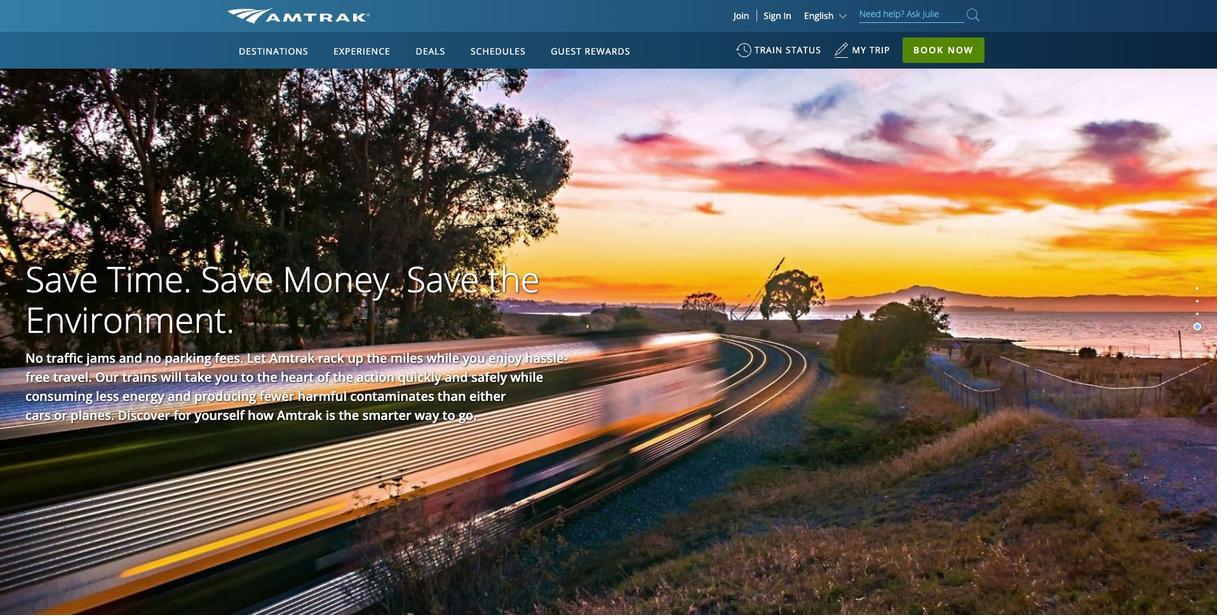 Task type: locate. For each thing, give the bounding box(es) containing it.
0 vertical spatial while
[[427, 349, 460, 367]]

and left safely
[[445, 369, 468, 386]]

to go.
[[443, 407, 477, 424]]

1 horizontal spatial save
[[201, 255, 274, 303]]

no
[[25, 349, 43, 367]]

cars or planes. discover
[[25, 407, 170, 424]]

harmful contaminates than
[[298, 388, 466, 405]]

search icon image
[[968, 6, 980, 24]]

the
[[489, 255, 540, 303], [367, 349, 387, 367], [257, 369, 278, 386], [333, 369, 354, 386], [339, 407, 359, 424]]

smarter
[[363, 407, 412, 424]]

1 horizontal spatial and
[[445, 369, 468, 386]]

for
[[174, 407, 191, 424]]

up
[[348, 349, 364, 367]]

save time. save money. save the environment.
[[25, 255, 540, 343]]

0 vertical spatial and
[[445, 369, 468, 386]]

amtrak
[[270, 349, 315, 367], [277, 407, 323, 424]]

train status
[[755, 44, 822, 56]]

you
[[463, 349, 486, 367], [215, 369, 238, 386]]

0 horizontal spatial save
[[25, 255, 98, 303]]

regions map image
[[275, 106, 580, 284]]

less
[[96, 388, 119, 405]]

let
[[247, 349, 266, 367]]

train status link
[[737, 38, 822, 69]]

consuming
[[25, 388, 93, 405]]

enjoy
[[489, 349, 522, 367]]

fewer
[[260, 388, 295, 405]]

and up for
[[168, 388, 191, 405]]

application
[[275, 106, 580, 284]]

guest rewards button
[[546, 34, 636, 69]]

our
[[95, 369, 119, 386]]

producing
[[194, 388, 256, 405]]

you up safely
[[463, 349, 486, 367]]

book now button
[[903, 38, 985, 63]]

traffic
[[46, 349, 83, 367]]

while down the hassle-
[[511, 369, 544, 386]]

1 vertical spatial you
[[215, 369, 238, 386]]

my trip
[[853, 44, 891, 56]]

0 horizontal spatial and
[[168, 388, 191, 405]]

banner
[[0, 0, 1218, 294]]

while up quickly
[[427, 349, 460, 367]]

amtrak up heart
[[270, 349, 315, 367]]

trains
[[122, 369, 158, 386]]

the inside save time. save money. save the environment.
[[489, 255, 540, 303]]

to
[[241, 369, 254, 386]]

my
[[853, 44, 867, 56]]

0 vertical spatial amtrak
[[270, 349, 315, 367]]

either
[[470, 388, 506, 405]]

take
[[185, 369, 212, 386]]

experience
[[334, 45, 391, 57]]

deals button
[[411, 34, 451, 69]]

while
[[427, 349, 460, 367], [511, 369, 544, 386]]

trip
[[870, 44, 891, 56]]

0 horizontal spatial while
[[427, 349, 460, 367]]

rewards
[[585, 45, 631, 57]]

1 horizontal spatial while
[[511, 369, 544, 386]]

destinations button
[[234, 34, 314, 69]]

travel.
[[53, 369, 92, 386]]

amtrak image
[[228, 8, 370, 24]]

is
[[326, 407, 336, 424]]

you up producing
[[215, 369, 238, 386]]

my trip button
[[834, 38, 891, 69]]

1 vertical spatial and
[[168, 388, 191, 405]]

free
[[25, 369, 50, 386]]

2 horizontal spatial save
[[407, 255, 480, 303]]

amtrak down fewer
[[277, 407, 323, 424]]

0 vertical spatial you
[[463, 349, 486, 367]]

2 save from the left
[[201, 255, 274, 303]]

0 horizontal spatial you
[[215, 369, 238, 386]]

and
[[445, 369, 468, 386], [168, 388, 191, 405]]

save
[[25, 255, 98, 303], [201, 255, 274, 303], [407, 255, 480, 303]]

will
[[161, 369, 182, 386]]

now
[[948, 44, 975, 56]]



Task type: vqa. For each thing, say whether or not it's contained in the screenshot.
the top with
no



Task type: describe. For each thing, give the bounding box(es) containing it.
join
[[734, 10, 750, 22]]

sign
[[764, 10, 782, 22]]

jams
[[86, 349, 116, 367]]

environment.
[[25, 295, 235, 343]]

rack
[[318, 349, 345, 367]]

deals
[[416, 45, 446, 57]]

destinations
[[239, 45, 309, 57]]

english
[[805, 10, 834, 22]]

book now
[[914, 44, 975, 56]]

hassle-
[[526, 349, 568, 367]]

fees.
[[215, 349, 244, 367]]

heart
[[281, 369, 314, 386]]

join button
[[727, 10, 758, 22]]

sign in button
[[764, 10, 792, 22]]

schedules
[[471, 45, 526, 57]]

guest rewards
[[551, 45, 631, 57]]

energy
[[123, 388, 164, 405]]

3 save from the left
[[407, 255, 480, 303]]

english button
[[805, 10, 851, 22]]

of
[[317, 369, 330, 386]]

miles
[[391, 349, 424, 367]]

experience button
[[329, 34, 396, 69]]

action
[[357, 369, 395, 386]]

1 vertical spatial amtrak
[[277, 407, 323, 424]]

and no parking
[[119, 349, 212, 367]]

Please enter your search item search field
[[860, 6, 965, 23]]

yourself
[[195, 407, 245, 424]]

time.
[[107, 255, 192, 303]]

schedules link
[[466, 32, 531, 69]]

guest
[[551, 45, 582, 57]]

safely
[[472, 369, 507, 386]]

quickly
[[398, 369, 442, 386]]

book
[[914, 44, 945, 56]]

in
[[784, 10, 792, 22]]

1 vertical spatial while
[[511, 369, 544, 386]]

way
[[415, 407, 440, 424]]

sign in
[[764, 10, 792, 22]]

1 save from the left
[[25, 255, 98, 303]]

banner containing join
[[0, 0, 1218, 294]]

train
[[755, 44, 783, 56]]

no traffic jams and no parking fees. let amtrak rack up the miles while you enjoy hassle- free travel. our trains will take you to the heart of the action quickly and safely while consuming less energy and producing fewer harmful contaminates than either cars or planes. discover for yourself how amtrak is the smarter way to go.
[[25, 349, 568, 424]]

money.
[[283, 255, 398, 303]]

status
[[786, 44, 822, 56]]

1 horizontal spatial you
[[463, 349, 486, 367]]

how
[[248, 407, 274, 424]]



